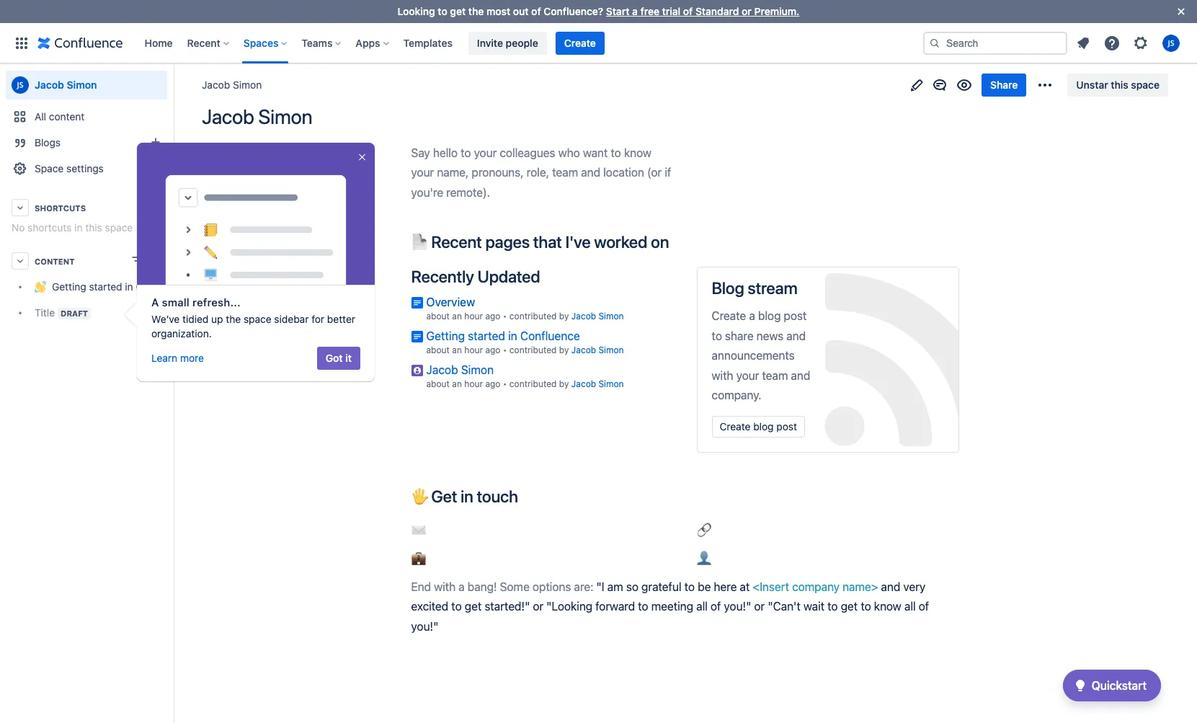 Task type: vqa. For each thing, say whether or not it's contained in the screenshot.
"November" in We're changing how automation usage will be measured in Jira Cloud These changes will take effect from November 1. Until then, you can preview your usage under the new packaging model.
no



Task type: describe. For each thing, give the bounding box(es) containing it.
0 vertical spatial a
[[632, 5, 638, 17]]

refresh...
[[193, 296, 241, 309]]

close image
[[1173, 3, 1190, 20]]

meeting
[[651, 600, 693, 613]]

appswitcher icon image
[[13, 34, 30, 52]]

"can't
[[768, 600, 801, 613]]

end with a bang! some options are: "i am so grateful to be here at <insert company name>
[[411, 580, 878, 593]]

shortcuts button
[[6, 195, 167, 221]]

invite people button
[[468, 31, 547, 54]]

• inside getting started in confluence about an hour ago • contributed by jacob simon
[[503, 345, 507, 356]]

to right the looking
[[438, 5, 447, 17]]

simon inside overview about an hour ago • contributed by jacob simon
[[599, 311, 624, 322]]

simon inside space element
[[67, 79, 97, 91]]

a
[[151, 296, 159, 309]]

teams button
[[297, 31, 347, 54]]

people
[[506, 36, 538, 49]]

learn more
[[151, 352, 204, 364]]

recently
[[411, 267, 474, 286]]

your inside create a blog post to share news and announcements with your team and company.
[[736, 369, 759, 382]]

apps button
[[351, 31, 395, 54]]

of down very
[[919, 600, 929, 613]]

we've
[[151, 313, 180, 325]]

getting for getting started in confluence about an hour ago • contributed by jacob simon
[[426, 330, 465, 343]]

change view image
[[130, 252, 147, 270]]

create for create
[[564, 36, 596, 49]]

0 horizontal spatial a
[[459, 580, 465, 593]]

all
[[35, 110, 46, 123]]

pronouns,
[[472, 166, 524, 179]]

create a page image
[[147, 252, 164, 270]]

quickstart button
[[1063, 670, 1161, 701]]

who
[[558, 146, 580, 159]]

started for getting started in confluence about an hour ago • contributed by jacob simon
[[468, 330, 505, 343]]

space inside button
[[1131, 79, 1160, 91]]

unstar this space button
[[1068, 74, 1168, 97]]

forward
[[596, 600, 635, 613]]

📄
[[411, 232, 428, 252]]

name>
[[843, 580, 878, 593]]

teams
[[302, 36, 333, 49]]

you're
[[411, 186, 443, 199]]

options
[[533, 580, 571, 593]]

2 all from the left
[[905, 600, 916, 613]]

apps
[[356, 36, 380, 49]]

got it
[[326, 352, 352, 364]]

hour inside overview about an hour ago • contributed by jacob simon
[[464, 311, 483, 322]]

post inside create a blog post to share news and announcements with your team and company.
[[784, 309, 807, 322]]

to down name>
[[861, 600, 871, 613]]

to right hello
[[461, 146, 471, 159]]

in for getting started in confluence
[[125, 281, 133, 293]]

search image
[[929, 37, 941, 49]]

remote).
[[446, 186, 490, 199]]

say hello to your colleagues who want to know your name, pronouns, role, team and location (or if you're remote).
[[411, 146, 674, 199]]

by inside getting started in confluence about an hour ago • contributed by jacob simon
[[559, 345, 569, 356]]

this inside button
[[1111, 79, 1129, 91]]

jacob inside getting started in confluence about an hour ago • contributed by jacob simon
[[572, 345, 596, 356]]

contributed inside overview about an hour ago • contributed by jacob simon
[[510, 311, 557, 322]]

and down announcements
[[791, 369, 810, 382]]

or for forward
[[754, 600, 765, 613]]

jacob inside space element
[[35, 79, 64, 91]]

getting started in confluence link inside space element
[[6, 274, 189, 300]]

get up global element
[[450, 5, 466, 17]]

jacob inside overview about an hour ago • contributed by jacob simon
[[572, 311, 596, 322]]

ago inside getting started in confluence about an hour ago • contributed by jacob simon
[[485, 345, 501, 356]]

hour inside jacob simon about an hour ago • contributed by jacob simon
[[464, 379, 483, 389]]

• inside overview about an hour ago • contributed by jacob simon
[[503, 311, 507, 322]]

to left be
[[685, 580, 695, 593]]

to right wait
[[828, 600, 838, 613]]

ago inside jacob simon about an hour ago • contributed by jacob simon
[[485, 379, 501, 389]]

about inside jacob simon about an hour ago • contributed by jacob simon
[[426, 379, 450, 389]]

overview link
[[426, 296, 475, 309]]

am
[[607, 580, 623, 593]]

create for create blog post
[[720, 421, 751, 433]]

get down bang!
[[465, 600, 482, 613]]

learn more link
[[151, 351, 204, 365]]

with inside create a blog post to share news and announcements with your team and company.
[[712, 369, 733, 382]]

banner containing home
[[0, 23, 1197, 63]]

content
[[49, 110, 85, 123]]

here
[[714, 580, 737, 593]]

for
[[312, 313, 324, 325]]

✉️
[[411, 523, 429, 536]]

invite
[[477, 36, 503, 49]]

by inside jacob simon about an hour ago • contributed by jacob simon
[[559, 379, 569, 389]]

1 vertical spatial getting started in confluence link
[[426, 330, 580, 343]]

or for start
[[742, 5, 752, 17]]

team inside say hello to your colleagues who want to know your name, pronouns, role, team and location (or if you're remote).
[[552, 166, 578, 179]]

start watching image
[[956, 76, 973, 94]]

want
[[583, 146, 608, 159]]

confluence?
[[544, 5, 603, 17]]

better
[[327, 313, 355, 325]]

company.
[[712, 389, 762, 402]]

templates link
[[399, 31, 457, 54]]

so
[[626, 580, 639, 593]]

create for create a blog post to share news and announcements with your team and company.
[[712, 309, 746, 322]]

contributed inside jacob simon about an hour ago • contributed by jacob simon
[[510, 379, 557, 389]]

premium.
[[754, 5, 800, 17]]

out
[[513, 5, 529, 17]]

1 all from the left
[[696, 600, 708, 613]]

title draft
[[35, 306, 88, 319]]

standard
[[696, 5, 739, 17]]

0 horizontal spatial your
[[411, 166, 434, 179]]

share
[[990, 79, 1018, 91]]

1 vertical spatial with
[[434, 580, 456, 593]]

more actions image
[[1037, 76, 1054, 94]]

bang!
[[468, 580, 497, 593]]

tree inside space element
[[6, 274, 189, 326]]

touch
[[477, 486, 518, 506]]

💼
[[411, 552, 429, 565]]

wait
[[804, 600, 825, 613]]

and inside and very excited to get started!" or "looking forward to meeting all of you!" or "can't wait to get to know all of you!"
[[881, 580, 901, 593]]

if
[[665, 166, 671, 179]]

to right want
[[611, 146, 621, 159]]

know inside and very excited to get started!" or "looking forward to meeting all of you!" or "can't wait to get to know all of you!"
[[874, 600, 902, 613]]

title
[[35, 306, 55, 319]]

spaces
[[244, 36, 279, 49]]

help icon image
[[1104, 34, 1121, 52]]

jacob simon inside space element
[[35, 79, 97, 91]]

copy image for 📄 recent pages that i've worked on
[[668, 233, 685, 250]]

1 horizontal spatial recent
[[431, 232, 482, 252]]

free
[[641, 5, 660, 17]]

0 horizontal spatial or
[[533, 600, 544, 613]]

in for 🖐 get in touch
[[461, 486, 473, 506]]

🖐 get in touch
[[411, 486, 518, 506]]

invite people
[[477, 36, 538, 49]]

jacob simon about an hour ago • contributed by jacob simon
[[426, 364, 624, 389]]

0 horizontal spatial you!"
[[411, 620, 439, 633]]

blogs
[[35, 136, 61, 148]]

sidebar
[[274, 313, 309, 325]]

👤
[[697, 552, 714, 565]]

getting for getting started in confluence
[[52, 281, 86, 293]]

pages
[[486, 232, 530, 252]]

(or
[[647, 166, 662, 179]]

this inside space element
[[85, 221, 102, 234]]

global element
[[9, 23, 923, 63]]

at
[[740, 580, 750, 593]]

recently updated
[[411, 267, 540, 286]]

team inside create a blog post to share news and announcements with your team and company.
[[762, 369, 788, 382]]



Task type: locate. For each thing, give the bounding box(es) containing it.
1 • from the top
[[503, 311, 507, 322]]

create
[[564, 36, 596, 49], [712, 309, 746, 322], [720, 421, 751, 433]]

a left bang!
[[459, 580, 465, 593]]

your down 'say'
[[411, 166, 434, 179]]

of right out
[[531, 5, 541, 17]]

2 hour from the top
[[464, 345, 483, 356]]

to inside create a blog post to share news and announcements with your team and company.
[[712, 329, 722, 342]]

all content
[[35, 110, 85, 123]]

overview
[[426, 296, 475, 309]]

🔗
[[697, 523, 714, 536]]

0 vertical spatial this
[[1111, 79, 1129, 91]]

home
[[145, 36, 173, 49]]

jacob
[[35, 79, 64, 91], [202, 79, 230, 91], [202, 105, 254, 128], [572, 311, 596, 322], [572, 345, 596, 356], [426, 364, 458, 377], [572, 379, 596, 389]]

1 vertical spatial space
[[105, 221, 133, 234]]

ago up jacob simon about an hour ago • contributed by jacob simon
[[485, 345, 501, 356]]

shortcuts
[[27, 221, 72, 234]]

of down here
[[711, 600, 721, 613]]

1 vertical spatial blog
[[753, 421, 774, 433]]

2 • from the top
[[503, 345, 507, 356]]

create inside create a blog post to share news and announcements with your team and company.
[[712, 309, 746, 322]]

in down shortcuts dropdown button
[[74, 221, 83, 234]]

2 by from the top
[[559, 345, 569, 356]]

getting down overview link
[[426, 330, 465, 343]]

3 an from the top
[[452, 379, 462, 389]]

tidied
[[182, 313, 209, 325]]

1 by from the top
[[559, 311, 569, 322]]

2 horizontal spatial or
[[754, 600, 765, 613]]

share button
[[982, 74, 1027, 97]]

2 vertical spatial hour
[[464, 379, 483, 389]]

no shortcuts in this space
[[12, 221, 133, 234]]

hour
[[464, 311, 483, 322], [464, 345, 483, 356], [464, 379, 483, 389]]

2 vertical spatial ago
[[485, 379, 501, 389]]

started
[[89, 281, 122, 293], [468, 330, 505, 343]]

0 vertical spatial by
[[559, 311, 569, 322]]

create a blog image
[[147, 133, 164, 151]]

confluence down overview about an hour ago • contributed by jacob simon
[[520, 330, 580, 343]]

confluence inside tree
[[136, 281, 189, 293]]

by down getting started in confluence about an hour ago • contributed by jacob simon
[[559, 379, 569, 389]]

to down end with a bang! some options are: "i am so grateful to be here at <insert company name>
[[638, 600, 648, 613]]

0 vertical spatial •
[[503, 311, 507, 322]]

ago down getting started in confluence about an hour ago • contributed by jacob simon
[[485, 379, 501, 389]]

spaces button
[[239, 31, 293, 54]]

0 horizontal spatial getting started in confluence link
[[6, 274, 189, 300]]

copy image
[[668, 233, 685, 250], [517, 487, 534, 504]]

a left "free"
[[632, 5, 638, 17]]

to right excited
[[451, 600, 462, 613]]

draft
[[61, 309, 88, 318]]

to left share
[[712, 329, 722, 342]]

copy image for 🖐 get in touch
[[517, 487, 534, 504]]

get
[[431, 486, 457, 506]]

banner
[[0, 23, 1197, 63]]

"i
[[597, 580, 605, 593]]

the
[[468, 5, 484, 17], [226, 313, 241, 325]]

this down shortcuts dropdown button
[[85, 221, 102, 234]]

about inside overview about an hour ago • contributed by jacob simon
[[426, 311, 450, 322]]

grateful
[[642, 580, 682, 593]]

1 vertical spatial about
[[426, 345, 450, 356]]

1 horizontal spatial this
[[1111, 79, 1129, 91]]

1 vertical spatial create
[[712, 309, 746, 322]]

"looking
[[547, 600, 593, 613]]

1 an from the top
[[452, 311, 462, 322]]

1 horizontal spatial started
[[468, 330, 505, 343]]

getting started in confluence link
[[6, 274, 189, 300], [426, 330, 580, 343]]

0 vertical spatial copy image
[[668, 233, 685, 250]]

check image
[[1072, 677, 1089, 694]]

0 vertical spatial space
[[1131, 79, 1160, 91]]

1 vertical spatial recent
[[431, 232, 482, 252]]

create blog post button
[[712, 416, 805, 438]]

got
[[326, 352, 343, 364]]

news
[[757, 329, 784, 342]]

0 vertical spatial know
[[624, 146, 652, 159]]

you!" down the at
[[724, 600, 751, 613]]

jacob simon link
[[6, 71, 167, 99], [202, 78, 262, 92], [572, 311, 624, 322], [572, 345, 624, 356], [426, 364, 494, 377], [572, 379, 624, 389]]

0 vertical spatial getting
[[52, 281, 86, 293]]

1 vertical spatial this
[[85, 221, 102, 234]]

in for getting started in confluence about an hour ago • contributed by jacob simon
[[508, 330, 517, 343]]

a up share
[[749, 309, 755, 322]]

say
[[411, 146, 430, 159]]

0 vertical spatial the
[[468, 5, 484, 17]]

3 contributed from the top
[[510, 379, 557, 389]]

0 vertical spatial you!"
[[724, 600, 751, 613]]

team
[[552, 166, 578, 179], [762, 369, 788, 382]]

1 horizontal spatial copy image
[[668, 233, 685, 250]]

on
[[651, 232, 669, 252]]

2 horizontal spatial space
[[1131, 79, 1160, 91]]

started!"
[[485, 600, 530, 613]]

space left sidebar
[[244, 313, 272, 325]]

with up company.
[[712, 369, 733, 382]]

space down shortcuts dropdown button
[[105, 221, 133, 234]]

confluence for getting started in confluence
[[136, 281, 189, 293]]

templates
[[403, 36, 453, 49]]

3 by from the top
[[559, 379, 569, 389]]

and very excited to get started!" or "looking forward to meeting all of you!" or "can't wait to get to know all of you!"
[[411, 580, 932, 633]]

started down content 'dropdown button'
[[89, 281, 122, 293]]

1 horizontal spatial getting
[[426, 330, 465, 343]]

space element
[[0, 63, 189, 723]]

in down overview about an hour ago • contributed by jacob simon
[[508, 330, 517, 343]]

0 vertical spatial recent
[[187, 36, 220, 49]]

1 vertical spatial by
[[559, 345, 569, 356]]

space settings
[[35, 162, 104, 174]]

0 horizontal spatial all
[[696, 600, 708, 613]]

getting started in confluence
[[52, 281, 189, 293]]

0 vertical spatial your
[[474, 146, 497, 159]]

simon inside getting started in confluence about an hour ago • contributed by jacob simon
[[599, 345, 624, 356]]

content button
[[6, 248, 167, 274]]

0 horizontal spatial getting
[[52, 281, 86, 293]]

1 vertical spatial •
[[503, 345, 507, 356]]

or down options
[[533, 600, 544, 613]]

an
[[452, 311, 462, 322], [452, 345, 462, 356], [452, 379, 462, 389]]

of right trial
[[683, 5, 693, 17]]

Search field
[[923, 31, 1068, 54]]

1 vertical spatial team
[[762, 369, 788, 382]]

0 horizontal spatial team
[[552, 166, 578, 179]]

1 vertical spatial copy image
[[517, 487, 534, 504]]

2 vertical spatial a
[[459, 580, 465, 593]]

blog inside button
[[753, 421, 774, 433]]

1 horizontal spatial or
[[742, 5, 752, 17]]

2 about from the top
[[426, 345, 450, 356]]

by up jacob simon about an hour ago • contributed by jacob simon
[[559, 345, 569, 356]]

getting started in confluence link down overview about an hour ago • contributed by jacob simon
[[426, 330, 580, 343]]

2 vertical spatial contributed
[[510, 379, 557, 389]]

0 horizontal spatial with
[[434, 580, 456, 593]]

recent right "home"
[[187, 36, 220, 49]]

create blog post
[[720, 421, 797, 433]]

2 horizontal spatial a
[[749, 309, 755, 322]]

small
[[162, 296, 190, 309]]

organization.
[[151, 327, 212, 340]]

and
[[581, 166, 600, 179], [787, 329, 806, 342], [791, 369, 810, 382], [881, 580, 901, 593]]

confluence image
[[37, 34, 123, 52], [37, 34, 123, 52]]

learn
[[151, 352, 177, 364]]

hour inside getting started in confluence about an hour ago • contributed by jacob simon
[[464, 345, 483, 356]]

tree
[[6, 274, 189, 326]]

blog up news at the top of the page
[[758, 309, 781, 322]]

by inside overview about an hour ago • contributed by jacob simon
[[559, 311, 569, 322]]

create up share
[[712, 309, 746, 322]]

no
[[12, 221, 25, 234]]

0 horizontal spatial started
[[89, 281, 122, 293]]

and left very
[[881, 580, 901, 593]]

1 horizontal spatial space
[[244, 313, 272, 325]]

1 vertical spatial your
[[411, 166, 434, 179]]

an inside overview about an hour ago • contributed by jacob simon
[[452, 311, 462, 322]]

create down company.
[[720, 421, 751, 433]]

1 vertical spatial contributed
[[510, 345, 557, 356]]

edit this page image
[[908, 76, 926, 94]]

• up jacob simon about an hour ago • contributed by jacob simon
[[503, 345, 507, 356]]

confluence inside getting started in confluence about an hour ago • contributed by jacob simon
[[520, 330, 580, 343]]

team down who
[[552, 166, 578, 179]]

1 horizontal spatial the
[[468, 5, 484, 17]]

create link
[[556, 31, 605, 54]]

shortcuts
[[35, 203, 86, 212]]

2 ago from the top
[[485, 345, 501, 356]]

or right standard
[[742, 5, 752, 17]]

in right get
[[461, 486, 473, 506]]

started inside tree
[[89, 281, 122, 293]]

0 horizontal spatial the
[[226, 313, 241, 325]]

all down be
[[696, 600, 708, 613]]

post inside button
[[777, 421, 797, 433]]

confluence up a
[[136, 281, 189, 293]]

1 vertical spatial an
[[452, 345, 462, 356]]

create down confluence?
[[564, 36, 596, 49]]

a inside create a blog post to share news and announcements with your team and company.
[[749, 309, 755, 322]]

or
[[742, 5, 752, 17], [533, 600, 544, 613], [754, 600, 765, 613]]

0 vertical spatial team
[[552, 166, 578, 179]]

very
[[904, 580, 926, 593]]

and down want
[[581, 166, 600, 179]]

location
[[603, 166, 644, 179]]

0 vertical spatial hour
[[464, 311, 483, 322]]

an inside jacob simon about an hour ago • contributed by jacob simon
[[452, 379, 462, 389]]

1 about from the top
[[426, 311, 450, 322]]

about
[[426, 311, 450, 322], [426, 345, 450, 356], [426, 379, 450, 389]]

and inside say hello to your colleagues who want to know your name, pronouns, role, team and location (or if you're remote).
[[581, 166, 600, 179]]

0 vertical spatial post
[[784, 309, 807, 322]]

know inside say hello to your colleagues who want to know your name, pronouns, role, team and location (or if you're remote).
[[624, 146, 652, 159]]

notification icon image
[[1075, 34, 1092, 52]]

1 vertical spatial post
[[777, 421, 797, 433]]

tree containing getting started in confluence
[[6, 274, 189, 326]]

• inside jacob simon about an hour ago • contributed by jacob simon
[[503, 379, 507, 389]]

2 contributed from the top
[[510, 345, 557, 356]]

1 horizontal spatial your
[[474, 146, 497, 159]]

i've
[[566, 232, 591, 252]]

2 horizontal spatial your
[[736, 369, 759, 382]]

your up pronouns,
[[474, 146, 497, 159]]

2 vertical spatial by
[[559, 379, 569, 389]]

your down announcements
[[736, 369, 759, 382]]

2 an from the top
[[452, 345, 462, 356]]

or down <insert
[[754, 600, 765, 613]]

0 vertical spatial about
[[426, 311, 450, 322]]

1 vertical spatial ago
[[485, 345, 501, 356]]

1 vertical spatial getting
[[426, 330, 465, 343]]

team down announcements
[[762, 369, 788, 382]]

0 vertical spatial an
[[452, 311, 462, 322]]

0 vertical spatial contributed
[[510, 311, 557, 322]]

colleagues
[[500, 146, 555, 159]]

know up location at the right top
[[624, 146, 652, 159]]

3 ago from the top
[[485, 379, 501, 389]]

create inside button
[[720, 421, 751, 433]]

1 horizontal spatial all
[[905, 600, 916, 613]]

0 horizontal spatial recent
[[187, 36, 220, 49]]

blog inside create a blog post to share news and announcements with your team and company.
[[758, 309, 781, 322]]

by up getting started in confluence about an hour ago • contributed by jacob simon
[[559, 311, 569, 322]]

ago up getting started in confluence about an hour ago • contributed by jacob simon
[[485, 311, 501, 322]]

<insert
[[753, 580, 789, 593]]

recent inside dropdown button
[[187, 36, 220, 49]]

• down getting started in confluence about an hour ago • contributed by jacob simon
[[503, 379, 507, 389]]

getting started in confluence link up the draft
[[6, 274, 189, 300]]

contributed up getting started in confluence about an hour ago • contributed by jacob simon
[[510, 311, 557, 322]]

settings
[[66, 162, 104, 174]]

unstar this space
[[1077, 79, 1160, 91]]

the inside a small refresh... we've tidied up the space sidebar for better organization.
[[226, 313, 241, 325]]

create a blog post to share news and announcements with your team and company.
[[712, 309, 810, 402]]

in inside getting started in confluence link
[[125, 281, 133, 293]]

know down name>
[[874, 600, 902, 613]]

trial
[[662, 5, 681, 17]]

0 vertical spatial with
[[712, 369, 733, 382]]

content
[[35, 256, 75, 266]]

worked
[[594, 232, 647, 252]]

1 horizontal spatial team
[[762, 369, 788, 382]]

1 hour from the top
[[464, 311, 483, 322]]

1 vertical spatial know
[[874, 600, 902, 613]]

1 vertical spatial you!"
[[411, 620, 439, 633]]

0 vertical spatial blog
[[758, 309, 781, 322]]

all down very
[[905, 600, 916, 613]]

0 horizontal spatial space
[[105, 221, 133, 234]]

in down change view image
[[125, 281, 133, 293]]

stream
[[748, 278, 798, 298]]

dismiss image
[[357, 148, 368, 166]]

jacob simon
[[35, 79, 97, 91], [202, 79, 262, 91], [202, 105, 312, 128]]

started inside getting started in confluence about an hour ago • contributed by jacob simon
[[468, 330, 505, 343]]

getting up title draft at the top of the page
[[52, 281, 86, 293]]

1 vertical spatial hour
[[464, 345, 483, 356]]

share
[[725, 329, 754, 342]]

0 vertical spatial create
[[564, 36, 596, 49]]

by
[[559, 311, 569, 322], [559, 345, 569, 356], [559, 379, 569, 389]]

1 horizontal spatial know
[[874, 600, 902, 613]]

settings icon image
[[1132, 34, 1150, 52]]

create inside global element
[[564, 36, 596, 49]]

you!" down excited
[[411, 620, 439, 633]]

some
[[500, 580, 530, 593]]

1 horizontal spatial you!"
[[724, 600, 751, 613]]

2 vertical spatial your
[[736, 369, 759, 382]]

confluence for getting started in confluence about an hour ago • contributed by jacob simon
[[520, 330, 580, 343]]

the right up
[[226, 313, 241, 325]]

blog down company.
[[753, 421, 774, 433]]

contributed up jacob simon about an hour ago • contributed by jacob simon
[[510, 345, 557, 356]]

an inside getting started in confluence about an hour ago • contributed by jacob simon
[[452, 345, 462, 356]]

to
[[438, 5, 447, 17], [461, 146, 471, 159], [611, 146, 621, 159], [712, 329, 722, 342], [685, 580, 695, 593], [451, 600, 462, 613], [638, 600, 648, 613], [828, 600, 838, 613], [861, 600, 871, 613]]

this right the unstar
[[1111, 79, 1129, 91]]

company
[[792, 580, 840, 593]]

• up getting started in confluence about an hour ago • contributed by jacob simon
[[503, 311, 507, 322]]

ago
[[485, 311, 501, 322], [485, 345, 501, 356], [485, 379, 501, 389]]

start
[[606, 5, 630, 17]]

unstar
[[1077, 79, 1108, 91]]

2 vertical spatial space
[[244, 313, 272, 325]]

getting
[[52, 281, 86, 293], [426, 330, 465, 343]]

1 vertical spatial confluence
[[520, 330, 580, 343]]

3 about from the top
[[426, 379, 450, 389]]

0 horizontal spatial confluence
[[136, 281, 189, 293]]

1 vertical spatial a
[[749, 309, 755, 322]]

with right end
[[434, 580, 456, 593]]

ago inside overview about an hour ago • contributed by jacob simon
[[485, 311, 501, 322]]

1 horizontal spatial confluence
[[520, 330, 580, 343]]

in for no shortcuts in this space
[[74, 221, 83, 234]]

are:
[[574, 580, 594, 593]]

1 horizontal spatial a
[[632, 5, 638, 17]]

most
[[487, 5, 510, 17]]

started down overview about an hour ago • contributed by jacob simon
[[468, 330, 505, 343]]

contributed down getting started in confluence about an hour ago • contributed by jacob simon
[[510, 379, 557, 389]]

3 hour from the top
[[464, 379, 483, 389]]

started for getting started in confluence
[[89, 281, 122, 293]]

space inside a small refresh... we've tidied up the space sidebar for better organization.
[[244, 313, 272, 325]]

0 vertical spatial ago
[[485, 311, 501, 322]]

2 vertical spatial create
[[720, 421, 751, 433]]

3 • from the top
[[503, 379, 507, 389]]

the left most
[[468, 5, 484, 17]]

this
[[1111, 79, 1129, 91], [85, 221, 102, 234]]

2 vertical spatial •
[[503, 379, 507, 389]]

blog
[[758, 309, 781, 322], [753, 421, 774, 433]]

0 vertical spatial started
[[89, 281, 122, 293]]

in
[[74, 221, 83, 234], [125, 281, 133, 293], [508, 330, 517, 343], [461, 486, 473, 506]]

a small refresh... we've tidied up the space sidebar for better organization.
[[151, 296, 355, 340]]

your profile and preferences image
[[1163, 34, 1180, 52]]

1 vertical spatial started
[[468, 330, 505, 343]]

2 vertical spatial about
[[426, 379, 450, 389]]

recent up recently
[[431, 232, 482, 252]]

in inside getting started in confluence about an hour ago • contributed by jacob simon
[[508, 330, 517, 343]]

get down name>
[[841, 600, 858, 613]]

home link
[[140, 31, 177, 54]]

looking
[[398, 5, 435, 17]]

about inside getting started in confluence about an hour ago • contributed by jacob simon
[[426, 345, 450, 356]]

start a free trial of standard or premium. link
[[606, 5, 800, 17]]

0 vertical spatial getting started in confluence link
[[6, 274, 189, 300]]

and right news at the top of the page
[[787, 329, 806, 342]]

all
[[696, 600, 708, 613], [905, 600, 916, 613]]

blog stream
[[712, 278, 798, 298]]

0 horizontal spatial this
[[85, 221, 102, 234]]

recent button
[[183, 31, 235, 54]]

up
[[211, 313, 223, 325]]

space down settings icon
[[1131, 79, 1160, 91]]

0 horizontal spatial know
[[624, 146, 652, 159]]

1 horizontal spatial getting started in confluence link
[[426, 330, 580, 343]]

announcements
[[712, 349, 795, 362]]

1 vertical spatial the
[[226, 313, 241, 325]]

1 horizontal spatial with
[[712, 369, 733, 382]]

getting inside getting started in confluence about an hour ago • contributed by jacob simon
[[426, 330, 465, 343]]

got it button
[[317, 347, 360, 370]]

contributed inside getting started in confluence about an hour ago • contributed by jacob simon
[[510, 345, 557, 356]]

1 ago from the top
[[485, 311, 501, 322]]

1 contributed from the top
[[510, 311, 557, 322]]

2 vertical spatial an
[[452, 379, 462, 389]]

getting inside tree
[[52, 281, 86, 293]]

0 horizontal spatial copy image
[[517, 487, 534, 504]]

0 vertical spatial confluence
[[136, 281, 189, 293]]

getting started in confluence about an hour ago • contributed by jacob simon
[[426, 330, 624, 356]]



